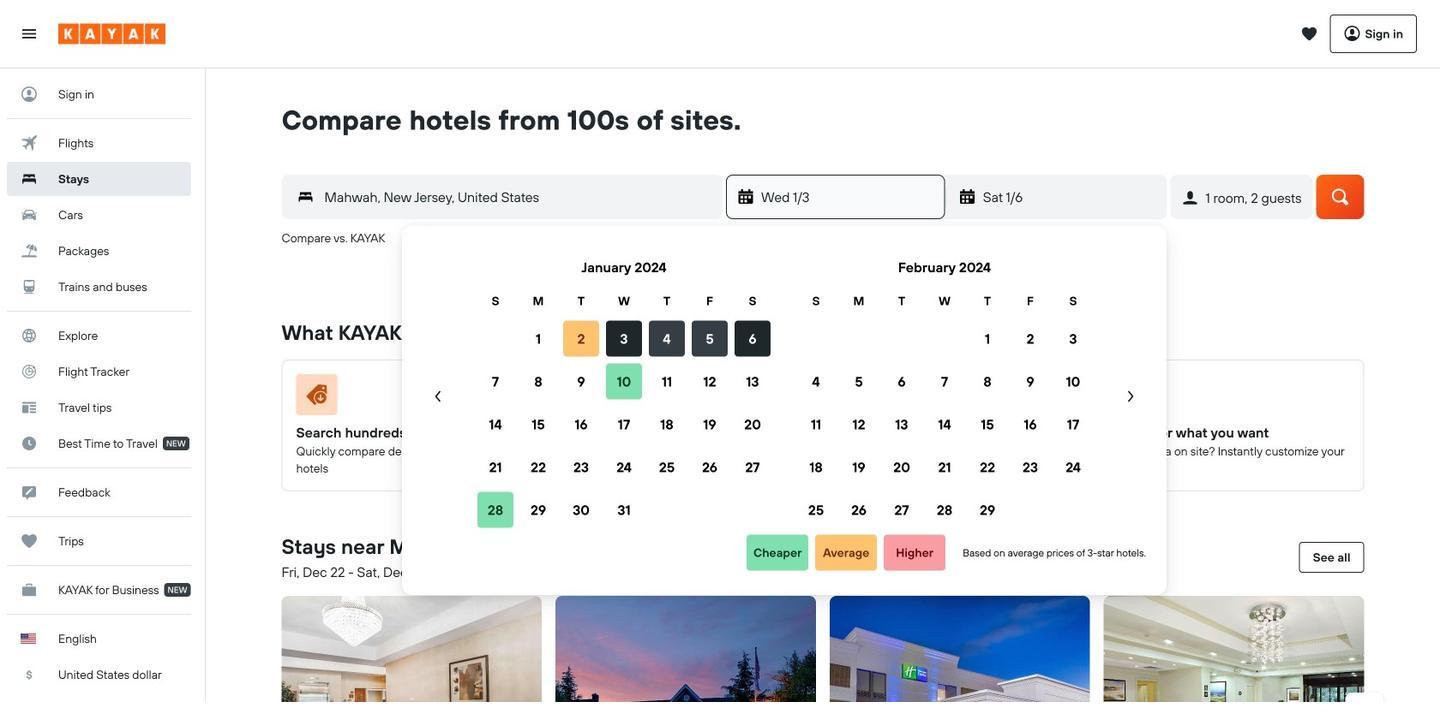 Task type: describe. For each thing, give the bounding box(es) containing it.
navigation menu image
[[21, 25, 38, 42]]

2 grid from the left
[[795, 247, 1095, 532]]

Enter a city, hotel, airport or landmark text field
[[314, 185, 722, 209]]

2 figure from the left
[[570, 375, 795, 423]]

item 3 of 8 group
[[823, 590, 1097, 703]]

3 figure from the left
[[844, 375, 1069, 423]]



Task type: vqa. For each thing, say whether or not it's contained in the screenshot.
swap departure airport and destination airport image
no



Task type: locate. For each thing, give the bounding box(es) containing it.
previous month image
[[429, 388, 447, 405]]

item 5 of 8 group
[[1371, 590, 1440, 703]]

None search field
[[256, 137, 1390, 278]]

1 figure from the left
[[296, 375, 521, 423]]

figure
[[296, 375, 521, 423], [570, 375, 795, 423], [844, 375, 1069, 423], [1118, 375, 1343, 423]]

1 horizontal spatial grid
[[795, 247, 1095, 532]]

start date calendar input element
[[423, 247, 1146, 532]]

item 2 of 8 group
[[549, 590, 823, 703]]

row
[[474, 291, 774, 311], [795, 291, 1095, 311], [474, 318, 774, 360], [795, 318, 1095, 360], [474, 360, 774, 403], [795, 360, 1095, 403], [474, 403, 774, 446], [795, 403, 1095, 446], [474, 446, 774, 489], [795, 446, 1095, 489], [474, 489, 774, 532], [795, 489, 1095, 532]]

0 horizontal spatial grid
[[474, 247, 774, 532]]

united states (english) image
[[21, 634, 36, 645]]

item 1 of 8 group
[[275, 590, 549, 703]]

grid
[[474, 247, 774, 532], [795, 247, 1095, 532]]

1 grid from the left
[[474, 247, 774, 532]]

4 figure from the left
[[1118, 375, 1343, 423]]

next month image
[[1122, 388, 1139, 405]]

item 4 of 8 group
[[1097, 590, 1371, 703]]



